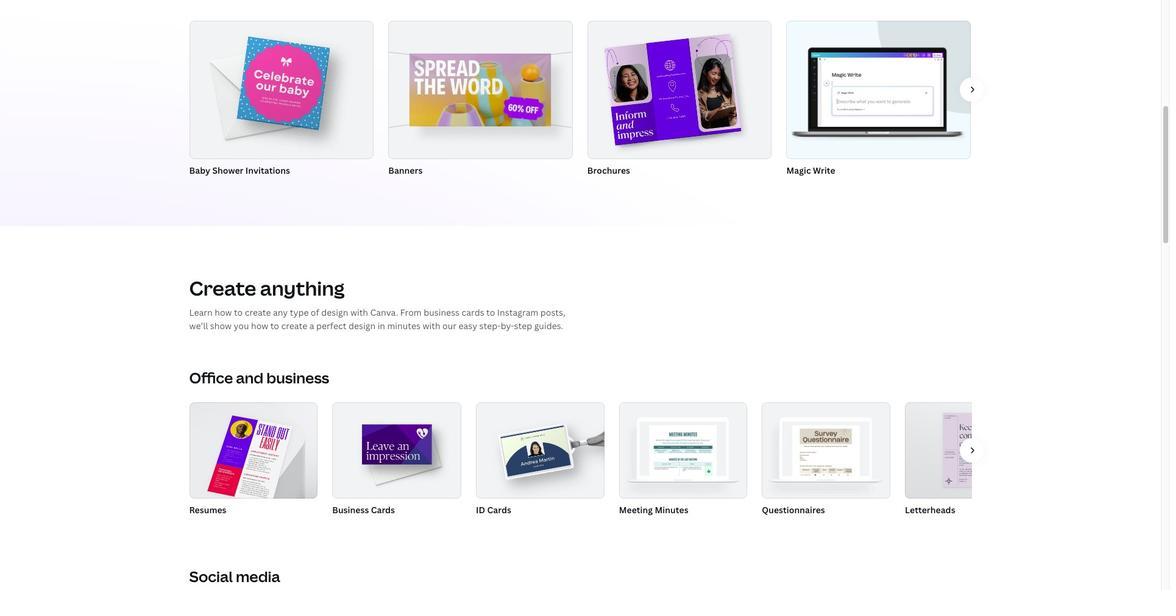 Task type: vqa. For each thing, say whether or not it's contained in the screenshot.
Meeting Minutes link
yes



Task type: describe. For each thing, give the bounding box(es) containing it.
banners image
[[410, 53, 551, 126]]

learn
[[189, 307, 213, 318]]

brochures link
[[588, 21, 772, 177]]

canva.
[[370, 307, 398, 318]]

office and business
[[189, 368, 329, 388]]

0 vertical spatial create
[[245, 307, 271, 318]]

questionnaires image
[[762, 402, 891, 498]]

step-
[[480, 320, 501, 332]]

our
[[443, 320, 457, 332]]

baby shower invitations image
[[236, 36, 330, 130]]

a
[[310, 320, 314, 332]]

2 horizontal spatial to
[[487, 307, 495, 318]]

you
[[234, 320, 249, 332]]

meeting
[[619, 504, 653, 516]]

id
[[476, 504, 485, 516]]

letterheads image
[[943, 413, 996, 488]]

and
[[236, 368, 264, 388]]

0 horizontal spatial design
[[322, 307, 348, 318]]

cards for business cards
[[371, 504, 395, 516]]

business cards
[[332, 504, 395, 516]]

baby shower invitations
[[189, 164, 290, 176]]

0 horizontal spatial how
[[215, 307, 232, 318]]

instagram
[[497, 307, 539, 318]]

meeting minutes image
[[619, 402, 748, 498]]

social
[[189, 566, 233, 587]]

1 horizontal spatial create
[[281, 320, 307, 332]]

social media
[[189, 566, 280, 587]]

cards
[[462, 307, 485, 318]]

from
[[400, 307, 422, 318]]

0 horizontal spatial business
[[267, 368, 329, 388]]

in
[[378, 320, 385, 332]]

0 horizontal spatial with
[[351, 307, 368, 318]]

create
[[189, 275, 256, 301]]

by-
[[501, 320, 514, 332]]

id cards
[[476, 504, 511, 516]]

business cards link
[[332, 402, 462, 517]]

resumes link
[[189, 402, 318, 517]]

baby
[[189, 164, 210, 176]]

perfect
[[316, 320, 347, 332]]

business cards image
[[362, 424, 432, 464]]

we'll
[[189, 320, 208, 332]]

letterheads
[[905, 504, 956, 516]]

posts,
[[541, 307, 566, 318]]

magic write link
[[787, 21, 971, 177]]

1 horizontal spatial design
[[349, 320, 376, 332]]

questionnaires
[[762, 504, 825, 516]]

magic write image
[[787, 21, 971, 159]]

business inside create anything learn how to create any type of design with canva. from business cards to instagram posts, we'll show you how to create a perfect design in minutes with our easy step-by-step guides.
[[424, 307, 460, 318]]

baby shower invitations link
[[189, 21, 374, 177]]



Task type: locate. For each thing, give the bounding box(es) containing it.
1 vertical spatial business
[[267, 368, 329, 388]]

minutes
[[655, 504, 689, 516]]

anything
[[260, 275, 345, 301]]

any
[[273, 307, 288, 318]]

to up you
[[234, 307, 243, 318]]

banners
[[388, 164, 423, 176]]

banners link
[[388, 21, 573, 177]]

create anything learn how to create any type of design with canva. from business cards to instagram posts, we'll show you how to create a perfect design in minutes with our easy step-by-step guides.
[[189, 275, 566, 332]]

with left "canva." in the bottom of the page
[[351, 307, 368, 318]]

to down any
[[271, 320, 279, 332]]

shower
[[212, 164, 244, 176]]

1 horizontal spatial with
[[423, 320, 441, 332]]

0 horizontal spatial to
[[234, 307, 243, 318]]

business
[[332, 504, 369, 516]]

0 horizontal spatial create
[[245, 307, 271, 318]]

1 horizontal spatial business
[[424, 307, 460, 318]]

how
[[215, 307, 232, 318], [251, 320, 268, 332]]

type
[[290, 307, 309, 318]]

business
[[424, 307, 460, 318], [267, 368, 329, 388]]

letterheads link
[[905, 402, 1034, 517]]

meeting minutes link
[[619, 402, 748, 517]]

business up our
[[424, 307, 460, 318]]

magic
[[787, 164, 811, 176]]

1 vertical spatial create
[[281, 320, 307, 332]]

invitations
[[246, 164, 290, 176]]

with
[[351, 307, 368, 318], [423, 320, 441, 332]]

0 vertical spatial how
[[215, 307, 232, 318]]

1 horizontal spatial to
[[271, 320, 279, 332]]

to up step-
[[487, 307, 495, 318]]

guides.
[[535, 320, 564, 332]]

of
[[311, 307, 319, 318]]

brochures
[[588, 164, 630, 176]]

create
[[245, 307, 271, 318], [281, 320, 307, 332]]

design left in
[[349, 320, 376, 332]]

1 vertical spatial with
[[423, 320, 441, 332]]

0 vertical spatial business
[[424, 307, 460, 318]]

1 horizontal spatial how
[[251, 320, 268, 332]]

2 cards from the left
[[487, 504, 511, 516]]

1 vertical spatial how
[[251, 320, 268, 332]]

office
[[189, 368, 233, 388]]

minutes
[[387, 320, 421, 332]]

magic write
[[787, 164, 836, 176]]

0 vertical spatial with
[[351, 307, 368, 318]]

to
[[234, 307, 243, 318], [487, 307, 495, 318], [271, 320, 279, 332]]

business right and
[[267, 368, 329, 388]]

brochures image
[[604, 33, 742, 145]]

cards
[[371, 504, 395, 516], [487, 504, 511, 516]]

create down "type"
[[281, 320, 307, 332]]

id cards link
[[476, 402, 605, 517]]

how up show
[[215, 307, 232, 318]]

0 vertical spatial design
[[322, 307, 348, 318]]

0 horizontal spatial cards
[[371, 504, 395, 516]]

media
[[236, 566, 280, 587]]

how right you
[[251, 320, 268, 332]]

cards right "business"
[[371, 504, 395, 516]]

show
[[210, 320, 232, 332]]

1 vertical spatial design
[[349, 320, 376, 332]]

design
[[322, 307, 348, 318], [349, 320, 376, 332]]

cards for id cards
[[487, 504, 511, 516]]

meeting minutes
[[619, 504, 689, 516]]

questionnaires link
[[762, 402, 891, 517]]

create up you
[[245, 307, 271, 318]]

easy
[[459, 320, 477, 332]]

with left our
[[423, 320, 441, 332]]

design up perfect
[[322, 307, 348, 318]]

write
[[813, 164, 836, 176]]

id cards image
[[501, 425, 571, 477]]

1 horizontal spatial cards
[[487, 504, 511, 516]]

resumes
[[189, 504, 227, 516]]

resumes image
[[207, 415, 293, 504]]

cards right 'id'
[[487, 504, 511, 516]]

1 cards from the left
[[371, 504, 395, 516]]

step
[[514, 320, 532, 332]]



